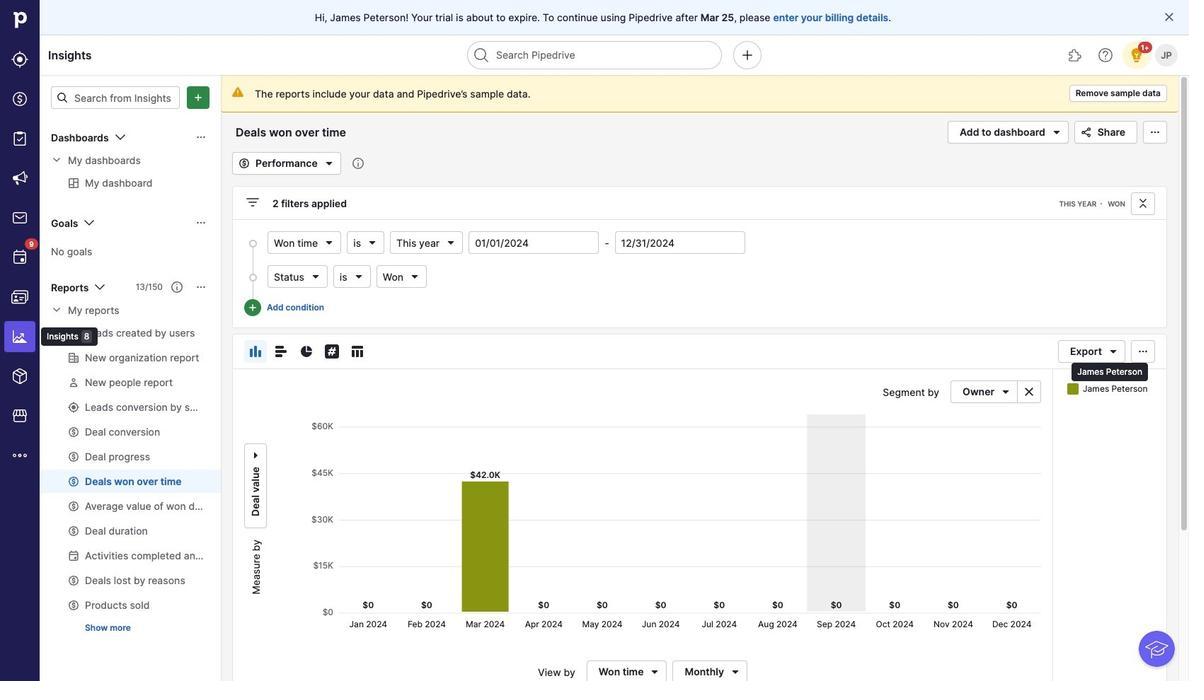Task type: describe. For each thing, give the bounding box(es) containing it.
color undefined image
[[11, 249, 28, 266]]

Search Pipedrive field
[[467, 41, 722, 69]]

more image
[[11, 447, 28, 464]]

projects image
[[11, 130, 28, 147]]

quick help image
[[1097, 47, 1114, 64]]

color primary inverted image
[[247, 302, 258, 314]]

sales assistant image
[[1128, 47, 1145, 64]]

0 horizontal spatial color secondary image
[[51, 154, 62, 166]]

color secondary image
[[51, 304, 62, 316]]

Deals won over time field
[[232, 123, 372, 142]]

quick add image
[[739, 47, 756, 64]]

color primary inverted image
[[190, 92, 207, 103]]

deals image
[[11, 91, 28, 108]]

marketplace image
[[11, 408, 28, 425]]

knowledge center bot, also known as kc bot is an onboarding assistant that allows you to see the list of onboarding items in one place for quick and easy reference. this improves your in-app experience. image
[[1139, 632, 1175, 667]]



Task type: locate. For each thing, give the bounding box(es) containing it.
Search from Insights text field
[[51, 86, 180, 109]]

MM/DD/YYYY text field
[[469, 231, 599, 254]]

products image
[[11, 368, 28, 385]]

menu item
[[0, 317, 40, 357]]

1 vertical spatial color secondary image
[[1021, 386, 1038, 398]]

menu
[[0, 0, 98, 682]]

region
[[273, 415, 1041, 641]]

leads image
[[11, 51, 28, 68]]

1 horizontal spatial color secondary image
[[1021, 386, 1038, 398]]

insights image
[[11, 328, 28, 345]]

color primary image
[[57, 92, 68, 103], [1147, 127, 1164, 138], [195, 132, 207, 143], [236, 158, 253, 169], [244, 194, 261, 211], [1135, 198, 1152, 210], [409, 271, 421, 282], [195, 282, 207, 293], [1105, 346, 1122, 357], [1135, 346, 1152, 357], [647, 667, 664, 678]]

color warning image
[[232, 86, 243, 98]]

sales inbox image
[[11, 210, 28, 227]]

MM/DD/YYYY text field
[[615, 231, 745, 254]]

info image
[[352, 158, 364, 169]]

home image
[[9, 9, 30, 30]]

contacts image
[[11, 289, 28, 306]]

campaigns image
[[11, 170, 28, 187]]

0 vertical spatial color secondary image
[[51, 154, 62, 166]]

color primary image
[[1164, 11, 1175, 23], [1048, 124, 1065, 141], [1078, 127, 1095, 138], [112, 129, 129, 146], [320, 155, 337, 172], [81, 214, 98, 231], [195, 217, 207, 229], [324, 237, 335, 248], [367, 237, 378, 248], [445, 237, 457, 248], [310, 271, 321, 282], [353, 271, 364, 282], [92, 279, 109, 296], [171, 282, 183, 293], [247, 343, 264, 360], [273, 343, 290, 360], [298, 343, 315, 360], [323, 343, 340, 360], [349, 343, 366, 360], [997, 386, 1014, 398], [250, 447, 261, 464], [727, 667, 744, 678]]

None field
[[268, 231, 341, 254], [347, 231, 384, 254], [390, 231, 463, 254], [268, 265, 328, 288], [333, 265, 371, 288], [376, 265, 427, 288], [268, 231, 341, 254], [347, 231, 384, 254], [390, 231, 463, 254], [268, 265, 328, 288], [333, 265, 371, 288], [376, 265, 427, 288]]

color secondary image
[[51, 154, 62, 166], [1021, 386, 1038, 398]]



Task type: vqa. For each thing, say whether or not it's contained in the screenshot.
left MM/DD/YYYY "TEXT FIELD"
yes



